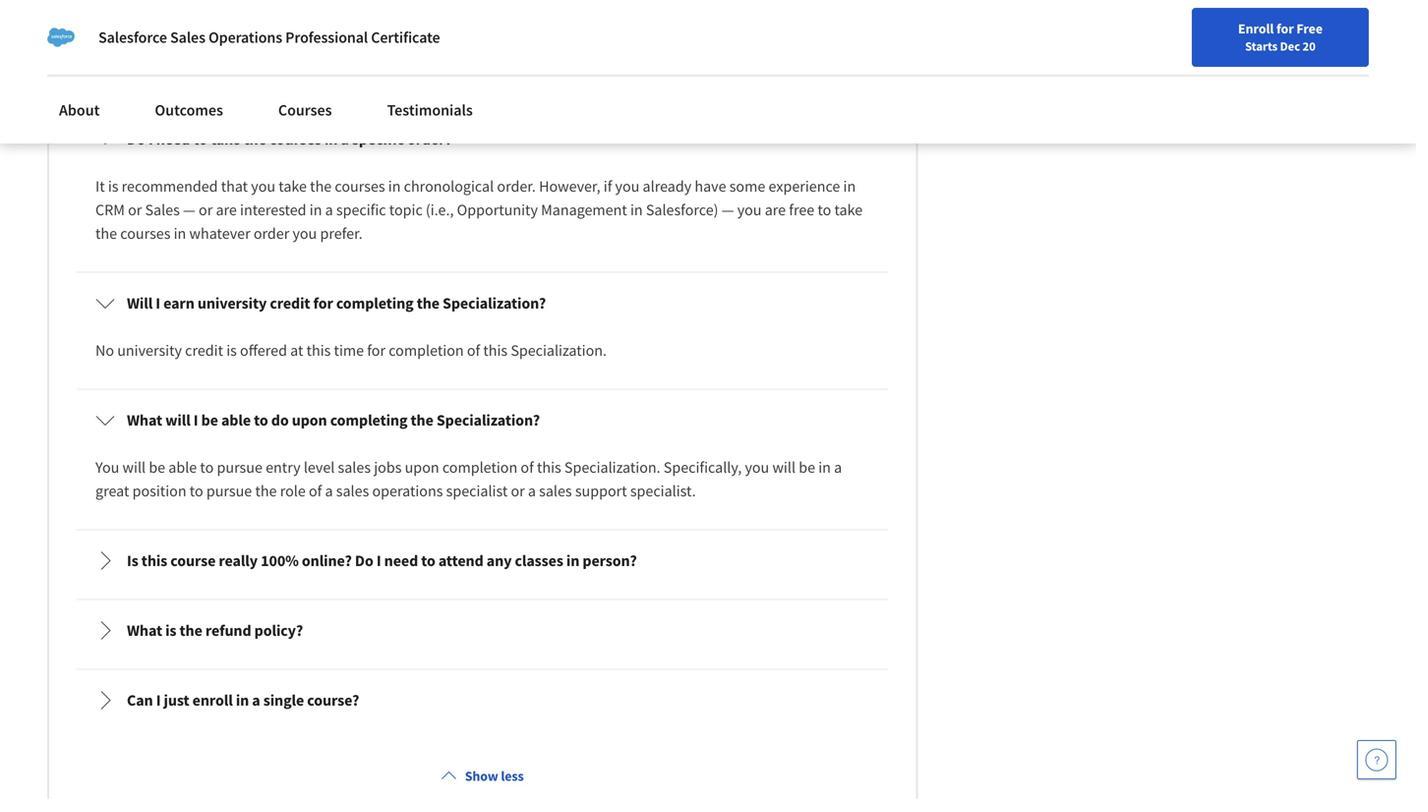 Task type: vqa. For each thing, say whether or not it's contained in the screenshot.
very within This felt very useful as an overview/foundational course.  The combination of different styles of learning (listening/reading/writing/quizzes) made the entire course feel less static and more engaging.
no



Task type: locate. For each thing, give the bounding box(es) containing it.
0 vertical spatial pursue
[[217, 458, 262, 477]]

0 vertical spatial university
[[198, 293, 267, 313]]

2 vertical spatial take
[[834, 200, 863, 220]]

or inside you will be able to pursue entry level sales jobs upon completion of this specialization. specifically, you will be in a great position to pursue the role of a sales operations specialist or a sales support specialist.
[[511, 481, 525, 501]]

what up can
[[127, 621, 162, 641]]

you right the if
[[615, 176, 640, 196]]

1 vertical spatial what
[[127, 411, 162, 430]]

will up position
[[165, 411, 190, 430]]

operations
[[208, 28, 282, 47]]

university
[[198, 293, 267, 313], [117, 341, 182, 360]]

is right it
[[108, 176, 118, 196]]

of down will i earn university credit for completing the specialization? dropdown button
[[467, 341, 480, 360]]

upon up operations
[[405, 458, 439, 477]]

sales
[[170, 28, 205, 47], [145, 200, 180, 220]]

what up this
[[127, 12, 162, 32]]

0 horizontal spatial credit
[[185, 341, 223, 360]]

1 horizontal spatial able
[[221, 411, 251, 430]]

you
[[251, 176, 275, 196], [615, 176, 640, 196], [737, 200, 762, 220], [293, 224, 317, 243], [745, 458, 769, 477]]

will i earn university credit for completing the specialization?
[[127, 293, 546, 313]]

the inside you will be able to pursue entry level sales jobs upon completion of this specialization. specifically, you will be in a great position to pursue the role of a sales operations specialist or a sales support specialist.
[[255, 481, 277, 501]]

the left role at the left bottom of page
[[255, 481, 277, 501]]

will inside what will i be able to do upon completing the specialization? dropdown button
[[165, 411, 190, 430]]

will right you
[[122, 458, 146, 477]]

credit down earn on the left top of the page
[[185, 341, 223, 360]]

is this course really 100% online? do i need to attend any classes in person?
[[127, 551, 637, 571]]

specialization. down will i earn university credit for completing the specialization? dropdown button
[[511, 341, 607, 360]]

of down what will i be able to do upon completing the specialization? dropdown button
[[521, 458, 534, 477]]

outcomes
[[155, 100, 223, 120]]

1 horizontal spatial —
[[722, 200, 734, 220]]

take
[[210, 129, 240, 149], [279, 176, 307, 196], [834, 200, 863, 220]]

great
[[95, 481, 129, 501]]

or up whatever
[[199, 200, 213, 220]]

0 vertical spatial specific
[[352, 129, 404, 149]]

i left just on the bottom left of page
[[156, 691, 161, 710]]

able up position
[[168, 458, 197, 477]]

is for credit
[[226, 341, 237, 360]]

list
[[73, 0, 892, 735]]

1 vertical spatial do
[[355, 551, 373, 571]]

0 horizontal spatial able
[[168, 458, 197, 477]]

is for knowledge
[[329, 12, 340, 32]]

upon inside what will i be able to do upon completing the specialization? dropdown button
[[292, 411, 327, 430]]

None search field
[[280, 12, 605, 52]]

able left do
[[221, 411, 251, 430]]

1 horizontal spatial are
[[765, 200, 786, 220]]

specific left order?
[[352, 129, 404, 149]]

it is recommended that you take the courses in chronological order. however, if you already have some experience in crm or sales — or are interested in a specific topic (i.e., opportunity management in salesforce) — you are free to take the courses in whatever order you prefer.
[[95, 176, 866, 243]]

1 what from the top
[[127, 12, 162, 32]]

sales
[[338, 458, 371, 477], [336, 481, 369, 501], [539, 481, 572, 501]]

0 horizontal spatial need
[[156, 129, 190, 149]]

completion up specialist
[[442, 458, 517, 477]]

for inside dropdown button
[[313, 293, 333, 313]]

0 vertical spatial upon
[[292, 411, 327, 430]]

take inside dropdown button
[[210, 129, 240, 149]]

specific
[[352, 129, 404, 149], [336, 200, 386, 220]]

0 horizontal spatial will
[[122, 458, 146, 477]]

courses up prefer.
[[335, 176, 385, 196]]

this down what will i be able to do upon completing the specialization? dropdown button
[[537, 458, 561, 477]]

interested
[[240, 200, 306, 220]]

specialization? down opportunity
[[443, 293, 546, 313]]

will for what
[[165, 411, 190, 430]]

of right role at the left bottom of page
[[309, 481, 322, 501]]

1 vertical spatial of
[[521, 458, 534, 477]]

1 vertical spatial specialization?
[[436, 411, 540, 430]]

1 vertical spatial university
[[117, 341, 182, 360]]

0 vertical spatial do
[[127, 129, 145, 149]]

0 vertical spatial able
[[221, 411, 251, 430]]

less
[[501, 767, 524, 785]]

jobs
[[374, 458, 402, 477]]

will for you
[[122, 458, 146, 477]]

university right earn on the left top of the page
[[198, 293, 267, 313]]

the up that
[[243, 129, 266, 149]]

2 what from the top
[[127, 411, 162, 430]]

be inside dropdown button
[[201, 411, 218, 430]]

1 vertical spatial completion
[[442, 458, 517, 477]]

take up interested
[[279, 176, 307, 196]]

or
[[128, 200, 142, 220], [199, 200, 213, 220], [511, 481, 525, 501]]

sales inside it is recommended that you take the courses in chronological order. however, if you already have some experience in crm or sales — or are interested in a specific topic (i.e., opportunity management in salesforce) — you are free to take the courses in whatever order you prefer.
[[145, 200, 180, 220]]

sales left operations
[[336, 481, 369, 501]]

in
[[324, 129, 338, 149], [388, 176, 401, 196], [843, 176, 856, 196], [310, 200, 322, 220], [630, 200, 643, 220], [174, 224, 186, 243], [818, 458, 831, 477], [566, 551, 580, 571], [236, 691, 249, 710]]

salesforce)
[[646, 200, 718, 220]]

specific inside it is recommended that you take the courses in chronological order. however, if you already have some experience in crm or sales — or are interested in a specific topic (i.e., opportunity management in salesforce) — you are free to take the courses in whatever order you prefer.
[[336, 200, 386, 220]]

in inside you will be able to pursue entry level sales jobs upon completion of this specialization. specifically, you will be in a great position to pursue the role of a sales operations specialist or a sales support specialist.
[[818, 458, 831, 477]]

course
[[170, 551, 216, 571]]

dec
[[1280, 38, 1300, 54]]

0 horizontal spatial —
[[183, 200, 196, 220]]

will right "specifically,"
[[772, 458, 796, 477]]

1 horizontal spatial courses
[[269, 129, 321, 149]]

completion
[[389, 341, 464, 360], [442, 458, 517, 477]]

is
[[329, 12, 340, 32], [264, 59, 275, 79], [108, 176, 118, 196], [226, 341, 237, 360], [165, 621, 176, 641]]

i for just
[[156, 691, 161, 710]]

or right specialist
[[511, 481, 525, 501]]

a
[[341, 129, 349, 149], [325, 200, 333, 220], [834, 458, 842, 477], [325, 481, 333, 501], [528, 481, 536, 501], [252, 691, 260, 710]]

2 vertical spatial courses
[[120, 224, 171, 243]]

support
[[575, 481, 627, 501]]

2 horizontal spatial courses
[[335, 176, 385, 196]]

no
[[95, 341, 114, 360]]

is left offered
[[226, 341, 237, 360]]

i right online?
[[376, 551, 381, 571]]

is left necessary?
[[329, 12, 340, 32]]

1 horizontal spatial take
[[279, 176, 307, 196]]

completing up jobs
[[330, 411, 408, 430]]

1 vertical spatial specific
[[336, 200, 386, 220]]

3 what from the top
[[127, 621, 162, 641]]

are up whatever
[[216, 200, 237, 220]]

completion down will i earn university credit for completing the specialization? dropdown button
[[389, 341, 464, 360]]

do up recommended
[[127, 129, 145, 149]]

1 horizontal spatial credit
[[270, 293, 310, 313]]

upon right do
[[292, 411, 327, 430]]

take down outcomes
[[210, 129, 240, 149]]

2 horizontal spatial or
[[511, 481, 525, 501]]

able
[[221, 411, 251, 430], [168, 458, 197, 477]]

order.
[[497, 176, 536, 196]]

i
[[148, 129, 153, 149], [156, 293, 160, 313], [194, 411, 198, 430], [376, 551, 381, 571], [156, 691, 161, 710]]

0 vertical spatial courses
[[269, 129, 321, 149]]

enroll
[[192, 691, 233, 710]]

able inside you will be able to pursue entry level sales jobs upon completion of this specialization. specifically, you will be in a great position to pursue the role of a sales operations specialist or a sales support specialist.
[[168, 458, 197, 477]]

1 vertical spatial upon
[[405, 458, 439, 477]]

0 vertical spatial completion
[[389, 341, 464, 360]]

1 horizontal spatial need
[[384, 551, 418, 571]]

2 vertical spatial what
[[127, 621, 162, 641]]

0 horizontal spatial university
[[117, 341, 182, 360]]

what for what will i be able to do upon completing the specialization?
[[127, 411, 162, 430]]

specific inside dropdown button
[[352, 129, 404, 149]]

to inside it is recommended that you take the courses in chronological order. however, if you already have some experience in crm or sales — or are interested in a specific topic (i.e., opportunity management in salesforce) — you are free to take the courses in whatever order you prefer.
[[818, 200, 831, 220]]

what background knowledge is necessary? button
[[80, 0, 885, 50]]

—
[[183, 200, 196, 220], [722, 200, 734, 220]]

to right position
[[190, 481, 203, 501]]

upon
[[292, 411, 327, 430], [405, 458, 439, 477]]

completing
[[336, 293, 414, 313], [330, 411, 408, 430]]

i up recommended
[[148, 129, 153, 149]]

will i earn university credit for completing the specialization? button
[[80, 276, 885, 331]]

you right "specifically,"
[[745, 458, 769, 477]]

for left the total
[[341, 59, 359, 79]]

specialization? up you will be able to pursue entry level sales jobs upon completion of this specialization. specifically, you will be in a great position to pursue the role of a sales operations specialist or a sales support specialist.
[[436, 411, 540, 430]]

sales up specialization
[[170, 28, 205, 47]]

1 horizontal spatial of
[[467, 341, 480, 360]]

for up dec
[[1276, 20, 1294, 37]]

need left attend
[[384, 551, 418, 571]]

completion inside you will be able to pursue entry level sales jobs upon completion of this specialization. specifically, you will be in a great position to pursue the role of a sales operations specialist or a sales support specialist.
[[442, 458, 517, 477]]

specifically,
[[664, 458, 742, 477]]

what up position
[[127, 411, 162, 430]]

policy?
[[254, 621, 303, 641]]

for up no university credit is offered at this time for completion of this specialization. on the top
[[313, 293, 333, 313]]

university right no
[[117, 341, 182, 360]]

courses down courses at left
[[269, 129, 321, 149]]

attend
[[438, 551, 484, 571]]

to right free
[[818, 200, 831, 220]]

professional
[[285, 28, 368, 47]]

0 horizontal spatial take
[[210, 129, 240, 149]]

1 vertical spatial able
[[168, 458, 197, 477]]

about
[[59, 100, 100, 120]]

none!
[[95, 59, 135, 79]]

be
[[201, 411, 218, 430], [149, 458, 165, 477], [799, 458, 815, 477]]

1 horizontal spatial university
[[198, 293, 267, 313]]

courses
[[278, 100, 332, 120]]

0 vertical spatial credit
[[270, 293, 310, 313]]

1 vertical spatial sales
[[145, 200, 180, 220]]

specialization
[[169, 59, 261, 79]]

pursue
[[217, 458, 262, 477], [206, 481, 252, 501]]

will
[[165, 411, 190, 430], [122, 458, 146, 477], [772, 458, 796, 477]]

1 horizontal spatial be
[[201, 411, 218, 430]]

person?
[[583, 551, 637, 571]]

of
[[467, 341, 480, 360], [521, 458, 534, 477], [309, 481, 322, 501]]

0 vertical spatial what
[[127, 12, 162, 32]]

you down some
[[737, 200, 762, 220]]

if
[[604, 176, 612, 196]]

1 horizontal spatial will
[[165, 411, 190, 430]]

what for what is the refund policy?
[[127, 621, 162, 641]]

this right 'is'
[[141, 551, 167, 571]]

credit
[[270, 293, 310, 313], [185, 341, 223, 360]]

1 vertical spatial completing
[[330, 411, 408, 430]]

none! this specialization is designed for total beginners.
[[95, 59, 468, 79]]

knowledge
[[251, 12, 326, 32]]

specialization.
[[511, 341, 607, 360], [564, 458, 660, 477]]

— down the have
[[722, 200, 734, 220]]

1 vertical spatial need
[[384, 551, 418, 571]]

1 vertical spatial pursue
[[206, 481, 252, 501]]

testimonials link
[[375, 89, 485, 132]]

sales down recommended
[[145, 200, 180, 220]]

pursue left entry
[[217, 458, 262, 477]]

is down salesforce sales operations professional certificate
[[264, 59, 275, 79]]

courses down crm
[[120, 224, 171, 243]]

1 horizontal spatial upon
[[405, 458, 439, 477]]

the up prefer.
[[310, 176, 332, 196]]

need down outcomes
[[156, 129, 190, 149]]

beginners.
[[396, 59, 465, 79]]

— down recommended
[[183, 200, 196, 220]]

2 are from the left
[[765, 200, 786, 220]]

0 horizontal spatial are
[[216, 200, 237, 220]]

0 vertical spatial take
[[210, 129, 240, 149]]

this down will i earn university credit for completing the specialization? dropdown button
[[483, 341, 508, 360]]

what for what background knowledge is necessary?
[[127, 12, 162, 32]]

0 horizontal spatial upon
[[292, 411, 327, 430]]

opportunity
[[457, 200, 538, 220]]

specialization. up "support"
[[564, 458, 660, 477]]

do right online?
[[355, 551, 373, 571]]

pursue left role at the left bottom of page
[[206, 481, 252, 501]]

management
[[541, 200, 627, 220]]

1 vertical spatial courses
[[335, 176, 385, 196]]

1 vertical spatial specialization.
[[564, 458, 660, 477]]

i right will
[[156, 293, 160, 313]]

0 vertical spatial completing
[[336, 293, 414, 313]]

or right crm
[[128, 200, 142, 220]]

take right free
[[834, 200, 863, 220]]

menu item
[[1040, 20, 1167, 84]]

what
[[127, 12, 162, 32], [127, 411, 162, 430], [127, 621, 162, 641]]

level
[[304, 458, 335, 477]]

to down outcomes
[[193, 129, 207, 149]]

credit up at
[[270, 293, 310, 313]]

0 vertical spatial need
[[156, 129, 190, 149]]

able inside dropdown button
[[221, 411, 251, 430]]

salesforce image
[[47, 24, 75, 51]]

need
[[156, 129, 190, 149], [384, 551, 418, 571]]

2 horizontal spatial of
[[521, 458, 534, 477]]

to left attend
[[421, 551, 435, 571]]

0 vertical spatial of
[[467, 341, 480, 360]]

completing up no university credit is offered at this time for completion of this specialization. on the top
[[336, 293, 414, 313]]

0 horizontal spatial of
[[309, 481, 322, 501]]

specific up prefer.
[[336, 200, 386, 220]]

are left free
[[765, 200, 786, 220]]

can i just enroll in a single course?
[[127, 691, 359, 710]]



Task type: describe. For each thing, give the bounding box(es) containing it.
free
[[789, 200, 814, 220]]

crm
[[95, 200, 125, 220]]

courses inside dropdown button
[[269, 129, 321, 149]]

for inside "enroll for free starts dec 20"
[[1276, 20, 1294, 37]]

classes
[[515, 551, 563, 571]]

sales left jobs
[[338, 458, 371, 477]]

the left refund
[[179, 621, 202, 641]]

is this course really 100% online? do i need to attend any classes in person? button
[[80, 533, 885, 588]]

20
[[1303, 38, 1316, 54]]

salesforce
[[98, 28, 167, 47]]

testimonials
[[387, 100, 473, 120]]

just
[[164, 691, 189, 710]]

0 horizontal spatial do
[[127, 129, 145, 149]]

do i need to take the courses in a specific order?
[[127, 129, 452, 149]]

1 horizontal spatial or
[[199, 200, 213, 220]]

this inside dropdown button
[[141, 551, 167, 571]]

this right at
[[306, 341, 331, 360]]

can i just enroll in a single course? button
[[80, 673, 885, 728]]

what will i be able to do upon completing the specialization?
[[127, 411, 540, 430]]

i left do
[[194, 411, 198, 430]]

you will be able to pursue entry level sales jobs upon completion of this specialization. specifically, you will be in a great position to pursue the role of a sales operations specialist or a sales support specialist.
[[95, 458, 845, 501]]

earn
[[163, 293, 194, 313]]

1 — from the left
[[183, 200, 196, 220]]

role
[[280, 481, 306, 501]]

list containing what background knowledge is necessary?
[[73, 0, 892, 735]]

the down crm
[[95, 224, 117, 243]]

enroll
[[1238, 20, 1274, 37]]

sales left "support"
[[539, 481, 572, 501]]

necessary?
[[343, 12, 419, 32]]

upon inside you will be able to pursue entry level sales jobs upon completion of this specialization. specifically, you will be in a great position to pursue the role of a sales operations specialist or a sales support specialist.
[[405, 458, 439, 477]]

whatever
[[189, 224, 250, 243]]

really
[[219, 551, 258, 571]]

what is the refund policy? button
[[80, 603, 885, 658]]

order
[[254, 224, 289, 243]]

single
[[263, 691, 304, 710]]

enroll for free starts dec 20
[[1238, 20, 1323, 54]]

already
[[643, 176, 692, 196]]

background
[[165, 12, 247, 32]]

to left entry
[[200, 458, 214, 477]]

position
[[132, 481, 186, 501]]

university inside dropdown button
[[198, 293, 267, 313]]

0 vertical spatial specialization.
[[511, 341, 607, 360]]

operations
[[372, 481, 443, 501]]

have
[[695, 176, 726, 196]]

1 horizontal spatial do
[[355, 551, 373, 571]]

entry
[[266, 458, 301, 477]]

certificate
[[371, 28, 440, 47]]

online?
[[302, 551, 352, 571]]

free
[[1296, 20, 1323, 37]]

is left refund
[[165, 621, 176, 641]]

can
[[127, 691, 153, 710]]

will
[[127, 293, 153, 313]]

i for need
[[148, 129, 153, 149]]

2 horizontal spatial be
[[799, 458, 815, 477]]

however,
[[539, 176, 600, 196]]

show
[[465, 767, 498, 785]]

0 horizontal spatial be
[[149, 458, 165, 477]]

what will i be able to do upon completing the specialization? button
[[80, 393, 885, 448]]

specialization. inside you will be able to pursue entry level sales jobs upon completion of this specialization. specifically, you will be in a great position to pursue the role of a sales operations specialist or a sales support specialist.
[[564, 458, 660, 477]]

you inside you will be able to pursue entry level sales jobs upon completion of this specialization. specifically, you will be in a great position to pursue the role of a sales operations specialist or a sales support specialist.
[[745, 458, 769, 477]]

starts
[[1245, 38, 1278, 54]]

1 vertical spatial take
[[279, 176, 307, 196]]

you
[[95, 458, 119, 477]]

0 vertical spatial specialization?
[[443, 293, 546, 313]]

courses link
[[266, 89, 344, 132]]

what background knowledge is necessary?
[[127, 12, 419, 32]]

help center image
[[1365, 748, 1389, 772]]

time
[[334, 341, 364, 360]]

total
[[363, 59, 393, 79]]

do i need to take the courses in a specific order? button
[[80, 112, 885, 167]]

about link
[[47, 89, 112, 132]]

2 horizontal spatial take
[[834, 200, 863, 220]]

what is the refund policy?
[[127, 621, 303, 641]]

the up no university credit is offered at this time for completion of this specialization. on the top
[[417, 293, 440, 313]]

you up interested
[[251, 176, 275, 196]]

is for specialization
[[264, 59, 275, 79]]

specialist.
[[630, 481, 696, 501]]

2 vertical spatial of
[[309, 481, 322, 501]]

show less
[[465, 767, 524, 785]]

specialist
[[446, 481, 508, 501]]

course?
[[307, 691, 359, 710]]

0 horizontal spatial or
[[128, 200, 142, 220]]

any
[[487, 551, 512, 571]]

for right time
[[367, 341, 386, 360]]

you right order
[[293, 224, 317, 243]]

this
[[138, 59, 166, 79]]

offered
[[240, 341, 287, 360]]

2 — from the left
[[722, 200, 734, 220]]

some
[[729, 176, 765, 196]]

order?
[[407, 129, 452, 149]]

coursera image
[[24, 16, 148, 47]]

a inside it is recommended that you take the courses in chronological order. however, if you already have some experience in crm or sales — or are interested in a specific topic (i.e., opportunity management in salesforce) — you are free to take the courses in whatever order you prefer.
[[325, 200, 333, 220]]

that
[[221, 176, 248, 196]]

1 are from the left
[[216, 200, 237, 220]]

it
[[95, 176, 105, 196]]

do
[[271, 411, 289, 430]]

chronological
[[404, 176, 494, 196]]

refund
[[205, 621, 251, 641]]

the up operations
[[411, 411, 433, 430]]

0 vertical spatial sales
[[170, 28, 205, 47]]

show less button
[[433, 759, 532, 794]]

is
[[127, 551, 138, 571]]

i for earn
[[156, 293, 160, 313]]

to left do
[[254, 411, 268, 430]]

experience
[[769, 176, 840, 196]]

is inside it is recommended that you take the courses in chronological order. however, if you already have some experience in crm or sales — or are interested in a specific topic (i.e., opportunity management in salesforce) — you are free to take the courses in whatever order you prefer.
[[108, 176, 118, 196]]

prefer.
[[320, 224, 363, 243]]

at
[[290, 341, 303, 360]]

show notifications image
[[1187, 25, 1211, 48]]

1 vertical spatial credit
[[185, 341, 223, 360]]

0 horizontal spatial courses
[[120, 224, 171, 243]]

recommended
[[122, 176, 218, 196]]

outcomes link
[[143, 89, 235, 132]]

2 horizontal spatial will
[[772, 458, 796, 477]]

designed
[[278, 59, 338, 79]]

credit inside dropdown button
[[270, 293, 310, 313]]

topic
[[389, 200, 423, 220]]

this inside you will be able to pursue entry level sales jobs upon completion of this specialization. specifically, you will be in a great position to pursue the role of a sales operations specialist or a sales support specialist.
[[537, 458, 561, 477]]

100%
[[261, 551, 299, 571]]



